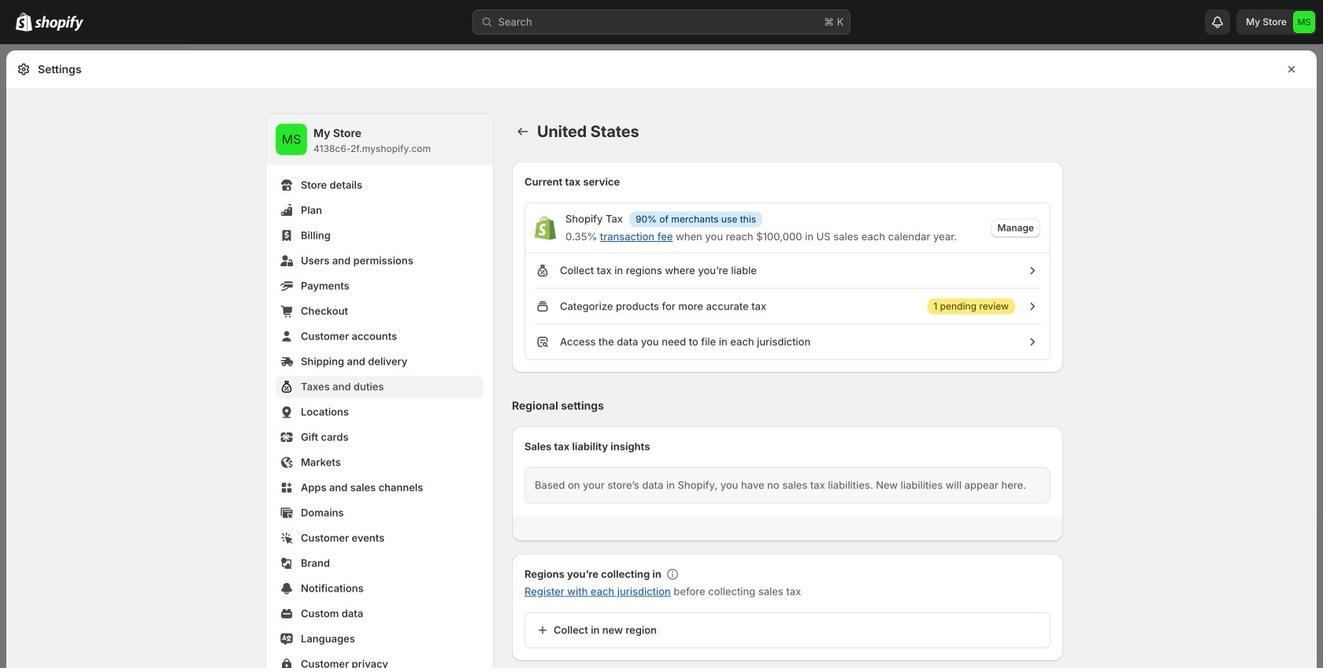 Task type: vqa. For each thing, say whether or not it's contained in the screenshot.
My Store image
yes



Task type: describe. For each thing, give the bounding box(es) containing it.
shop settings menu element
[[266, 114, 493, 668]]

settings dialog
[[6, 50, 1317, 668]]

shopify image
[[16, 12, 32, 31]]

my store image inside shop settings menu element
[[276, 124, 307, 155]]



Task type: locate. For each thing, give the bounding box(es) containing it.
my store image
[[1294, 11, 1316, 33], [276, 124, 307, 155]]

shopify image
[[35, 16, 84, 31]]

0 vertical spatial my store image
[[1294, 11, 1316, 33]]

1 vertical spatial my store image
[[276, 124, 307, 155]]

0 horizontal spatial my store image
[[276, 124, 307, 155]]

1 horizontal spatial my store image
[[1294, 11, 1316, 33]]



